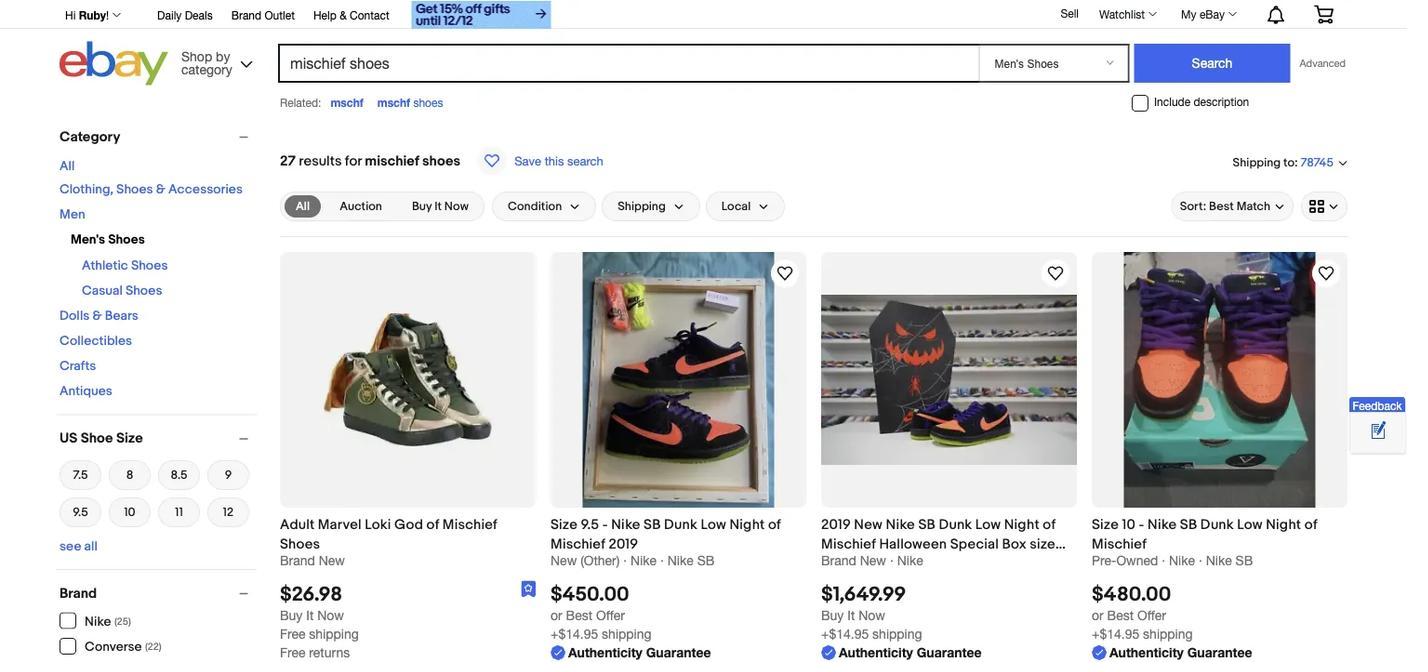Task type: describe. For each thing, give the bounding box(es) containing it.
shoes for men's
[[108, 232, 145, 248]]

daily
[[157, 8, 182, 21]]

casual
[[82, 283, 123, 299]]

auction
[[340, 199, 382, 214]]

night for $450.00
[[730, 517, 765, 533]]

size 10 - nike sb dunk low night of mischief image
[[1124, 252, 1316, 508]]

clothing,
[[60, 182, 113, 198]]

halloween
[[879, 536, 947, 553]]

athletic shoes link
[[82, 258, 168, 274]]

save
[[515, 153, 541, 168]]

size
[[1030, 536, 1056, 553]]

4 · from the left
[[1162, 553, 1166, 568]]

9.5 inside 2019 new nike sb dunk low night of mischief halloween special box size 9.5
[[821, 556, 840, 572]]

mischief inside size 10 - nike sb dunk low night of mischief pre-owned · nike · nike sb
[[1092, 536, 1147, 553]]

new inside adult marvel loki god of mischief shoes brand new
[[319, 553, 345, 568]]

27 results for mischief shoes
[[280, 153, 461, 169]]

watch size 9.5 - nike sb dunk low night of mischief 2019 image
[[774, 262, 796, 285]]

hi
[[65, 8, 76, 21]]

buy it now link
[[401, 195, 480, 218]]

listing options selector. gallery view selected. image
[[1310, 199, 1339, 214]]

$26.98
[[280, 582, 342, 607]]

shipping for shipping
[[618, 199, 666, 214]]

+$14.95 for $450.00
[[551, 627, 598, 642]]

3 · from the left
[[890, 553, 894, 568]]

2019 new nike sb dunk low night of mischief halloween special box size 9.5 heading
[[821, 517, 1066, 572]]

or for $480.00
[[1092, 608, 1104, 623]]

best for $450.00
[[566, 608, 593, 623]]

bears
[[105, 308, 138, 324]]

advanced
[[1300, 57, 1346, 69]]

8
[[126, 468, 133, 482]]

condition
[[508, 199, 562, 214]]

size 9.5 - nike sb dunk low night of mischief 2019 heading
[[551, 517, 781, 553]]

by
[[216, 48, 230, 64]]

none submit inside shop by category banner
[[1134, 44, 1291, 83]]

guarantee for $450.00
[[646, 645, 711, 661]]

0 horizontal spatial size
[[116, 430, 143, 447]]

sb inside 2019 new nike sb dunk low night of mischief halloween special box size 9.5
[[918, 517, 936, 533]]

2019 new nike sb dunk low night of mischief halloween special box size 9.5
[[821, 517, 1056, 572]]

daily deals link
[[157, 6, 213, 26]]

8.5 link
[[158, 459, 200, 492]]

sort:
[[1180, 199, 1207, 214]]

2 · from the left
[[660, 553, 664, 568]]

size 10 - nike sb dunk low night of mischief pre-owned · nike · nike sb
[[1092, 517, 1318, 568]]

- for $450.00
[[602, 517, 608, 533]]

size 9.5 - nike sb dunk low night of mischief 2019 link
[[551, 515, 806, 553]]

2019 inside 2019 new nike sb dunk low night of mischief halloween special box size 9.5
[[821, 517, 851, 533]]

dolls & bears link
[[60, 308, 138, 324]]

ebay
[[1200, 7, 1225, 20]]

collectibles link
[[60, 333, 132, 349]]

$450.00
[[551, 582, 629, 607]]

brand for brand outlet
[[231, 8, 261, 21]]

local button
[[706, 192, 785, 221]]

night for $480.00
[[1266, 517, 1301, 533]]

include
[[1154, 95, 1191, 108]]

10 inside size 10 - nike sb dunk low night of mischief pre-owned · nike · nike sb
[[1122, 517, 1136, 533]]

category
[[60, 128, 120, 145]]

of inside adult marvel loki god of mischief shoes brand new
[[426, 517, 439, 533]]

see
[[60, 539, 81, 554]]

adult marvel loki god of mischief shoes image
[[318, 252, 497, 508]]

mschf link
[[331, 96, 363, 109]]

buy for buy it now free shipping free returns
[[280, 608, 303, 623]]

$450.00 or best offer +$14.95 shipping authenticity guarantee
[[551, 582, 711, 661]]

daily deals
[[157, 8, 213, 21]]

converse (22)
[[85, 639, 162, 655]]

2019 new nike sb dunk low night of mischief halloween special box size 9.5 link
[[821, 515, 1077, 572]]

marvel
[[318, 517, 362, 533]]

this
[[545, 153, 564, 168]]

(22)
[[145, 641, 162, 653]]

watchlist link
[[1089, 3, 1166, 25]]

authenticity guarantee text field for $1,649.99
[[821, 644, 982, 662]]

(other)
[[581, 553, 620, 568]]

dolls & bears collectibles crafts antiques
[[60, 308, 138, 399]]

All selected text field
[[296, 198, 310, 215]]

brand outlet link
[[231, 6, 295, 26]]

pre-
[[1092, 553, 1117, 568]]

special
[[950, 536, 999, 553]]

search
[[567, 153, 603, 168]]

shipping button
[[602, 192, 700, 221]]

(25)
[[114, 616, 131, 628]]

category button
[[60, 128, 257, 145]]

collectibles
[[60, 333, 132, 349]]

best for $480.00
[[1107, 608, 1134, 623]]

main content containing $26.98
[[273, 119, 1355, 662]]

see all
[[60, 539, 98, 554]]

feedback
[[1353, 399, 1402, 412]]

new up $1,649.99
[[860, 553, 886, 568]]

0 horizontal spatial all link
[[60, 159, 75, 174]]

antiques
[[60, 384, 112, 399]]

now for buy it now
[[444, 199, 469, 214]]

god
[[394, 517, 423, 533]]

description
[[1194, 95, 1249, 108]]

nike (25)
[[85, 614, 131, 630]]

authenticity for $480.00
[[1110, 645, 1184, 661]]

of inside size 10 - nike sb dunk low night of mischief pre-owned · nike · nike sb
[[1305, 517, 1318, 533]]

11 link
[[158, 496, 200, 529]]

casual shoes link
[[82, 283, 162, 299]]

for
[[345, 153, 362, 169]]

mischief
[[365, 153, 419, 169]]

adult marvel loki god of mischief shoes link
[[280, 515, 536, 553]]

new inside size 9.5 - nike sb dunk low night of mischief 2019 new (other) · nike · nike sb
[[551, 553, 577, 568]]

hi ruby !
[[65, 8, 109, 21]]

us shoe size button
[[60, 430, 257, 447]]

:
[[1295, 155, 1298, 170]]

size 10 - nike sb dunk low night of mischief heading
[[1092, 517, 1318, 553]]

shop
[[181, 48, 212, 64]]

antiques link
[[60, 384, 112, 399]]

shipping for shipping to : 78745
[[1233, 155, 1281, 170]]

box
[[1002, 536, 1027, 553]]

& inside clothing, shoes & accessories men
[[156, 182, 166, 198]]

low for $480.00
[[1237, 517, 1263, 533]]

authenticity for $450.00
[[568, 645, 643, 661]]

athletic shoes casual shoes
[[82, 258, 168, 299]]

sort: best match button
[[1172, 192, 1294, 221]]

save this search
[[515, 153, 603, 168]]

sell
[[1061, 7, 1079, 20]]

size for $450.00
[[551, 517, 578, 533]]

shipping for $450.00
[[602, 627, 652, 642]]

mschf for mschf shoes
[[377, 96, 410, 109]]

now inside $1,649.99 buy it now +$14.95 shipping authenticity guarantee
[[859, 608, 885, 623]]

!
[[106, 8, 109, 21]]

it for buy it now free shipping free returns
[[306, 608, 314, 623]]

low for $450.00
[[701, 517, 726, 533]]

it inside $1,649.99 buy it now +$14.95 shipping authenticity guarantee
[[848, 608, 855, 623]]

outlet
[[265, 8, 295, 21]]

dolls
[[60, 308, 90, 324]]

$480.00 or best offer +$14.95 shipping authenticity guarantee
[[1092, 582, 1252, 661]]

shipping for $480.00
[[1143, 627, 1193, 642]]

shipping for $1,649.99
[[873, 627, 922, 642]]

watchlist
[[1099, 7, 1145, 20]]

9.5 inside "link"
[[73, 505, 88, 519]]

of inside 2019 new nike sb dunk low night of mischief halloween special box size 9.5
[[1043, 517, 1056, 533]]

2 free from the top
[[280, 645, 306, 661]]

shoes for athletic
[[131, 258, 168, 274]]

clothing, shoes & accessories link
[[60, 182, 243, 198]]

account navigation
[[55, 0, 1348, 31]]



Task type: locate. For each thing, give the bounding box(es) containing it.
1 horizontal spatial shipping
[[1233, 155, 1281, 170]]

1 horizontal spatial all
[[296, 199, 310, 213]]

- for $480.00
[[1139, 517, 1145, 533]]

1 · from the left
[[623, 553, 627, 568]]

1 horizontal spatial authenticity guarantee text field
[[821, 644, 982, 662]]

authenticity guarantee text field down $450.00
[[551, 644, 711, 662]]

2 horizontal spatial dunk
[[1201, 517, 1234, 533]]

1 vertical spatial free
[[280, 645, 306, 661]]

mschf shoes
[[377, 96, 443, 109]]

2 horizontal spatial 9.5
[[821, 556, 840, 572]]

watch 2019 new nike sb dunk low night of mischief halloween special box size 9.5 image
[[1045, 262, 1067, 285]]

accessories
[[168, 182, 243, 198]]

1 shipping from the left
[[309, 627, 359, 642]]

1 vertical spatial all
[[296, 199, 310, 213]]

1 horizontal spatial now
[[444, 199, 469, 214]]

shipping inside $1,649.99 buy it now +$14.95 shipping authenticity guarantee
[[873, 627, 922, 642]]

free down $26.98
[[280, 627, 306, 642]]

0 horizontal spatial shipping
[[618, 199, 666, 214]]

3 +$14.95 from the left
[[1092, 627, 1140, 642]]

2 or from the left
[[1092, 608, 1104, 623]]

us shoe size
[[60, 430, 143, 447]]

mschf for mschf
[[331, 96, 363, 109]]

1 horizontal spatial best
[[1107, 608, 1134, 623]]

shipping down $480.00
[[1143, 627, 1193, 642]]

2 horizontal spatial size
[[1092, 517, 1119, 533]]

0 horizontal spatial &
[[93, 308, 102, 324]]

2 horizontal spatial night
[[1266, 517, 1301, 533]]

9.5 inside size 9.5 - nike sb dunk low night of mischief 2019 new (other) · nike · nike sb
[[581, 517, 599, 533]]

now down $1,649.99
[[859, 608, 885, 623]]

adult marvel loki god of mischief shoes heading
[[280, 517, 497, 553]]

mschf
[[331, 96, 363, 109], [377, 96, 410, 109]]

match
[[1237, 199, 1271, 214]]

size inside size 9.5 - nike sb dunk low night of mischief 2019 new (other) · nike · nike sb
[[551, 517, 578, 533]]

new left (other)
[[551, 553, 577, 568]]

size right shoe
[[116, 430, 143, 447]]

0 vertical spatial &
[[340, 8, 347, 21]]

10
[[124, 505, 135, 519], [1122, 517, 1136, 533]]

it for buy it now
[[434, 199, 442, 214]]

size up $450.00
[[551, 517, 578, 533]]

shoes for clothing,
[[116, 182, 153, 198]]

11
[[175, 505, 183, 519]]

returns
[[309, 645, 350, 661]]

& inside dolls & bears collectibles crafts antiques
[[93, 308, 102, 324]]

watch size 10 - nike sb dunk low night of mischief image
[[1315, 262, 1338, 285]]

0 vertical spatial shoes
[[413, 96, 443, 109]]

mischief up $480.00
[[1092, 536, 1147, 553]]

3 low from the left
[[1237, 517, 1263, 533]]

8.5
[[171, 468, 187, 482]]

2 - from the left
[[1139, 517, 1145, 533]]

new down marvel
[[319, 553, 345, 568]]

1 dunk from the left
[[664, 517, 698, 533]]

1 horizontal spatial size
[[551, 517, 578, 533]]

shoes
[[116, 182, 153, 198], [108, 232, 145, 248], [131, 258, 168, 274], [125, 283, 162, 299], [280, 536, 320, 553]]

buy it now free shipping free returns
[[280, 608, 359, 661]]

brand for brand new · nike
[[821, 553, 857, 568]]

2 horizontal spatial now
[[859, 608, 885, 623]]

mischief inside 2019 new nike sb dunk low night of mischief halloween special box size 9.5
[[821, 536, 876, 553]]

&
[[340, 8, 347, 21], [156, 182, 166, 198], [93, 308, 102, 324]]

brand down adult
[[280, 553, 315, 568]]

night
[[730, 517, 765, 533], [1004, 517, 1040, 533], [1266, 517, 1301, 533]]

dunk inside size 9.5 - nike sb dunk low night of mischief 2019 new (other) · nike · nike sb
[[664, 517, 698, 533]]

0 horizontal spatial all
[[60, 159, 75, 174]]

buy it now
[[412, 199, 469, 214]]

Authenticity Guarantee text field
[[551, 644, 711, 662], [821, 644, 982, 662], [1092, 644, 1252, 662]]

shipping inside dropdown button
[[618, 199, 666, 214]]

shoes up "mischief"
[[413, 96, 443, 109]]

1 horizontal spatial +$14.95
[[821, 627, 869, 642]]

results
[[299, 153, 342, 169]]

guarantee for $1,649.99
[[917, 645, 982, 661]]

or inside $480.00 or best offer +$14.95 shipping authenticity guarantee
[[1092, 608, 1104, 623]]

offer for $450.00
[[596, 608, 625, 623]]

it inside buy it now free shipping free returns
[[306, 608, 314, 623]]

size 9.5 - nike sb dunk low night of mischief 2019 new (other) · nike · nike sb
[[551, 517, 781, 568]]

authenticity guarantee text field down $480.00
[[1092, 644, 1252, 662]]

1 mschf from the left
[[331, 96, 363, 109]]

shoes right the clothing,
[[116, 182, 153, 198]]

all down 'results'
[[296, 199, 310, 213]]

us
[[60, 430, 77, 447]]

1 vertical spatial 2019
[[609, 536, 638, 553]]

authenticity for $1,649.99
[[839, 645, 913, 661]]

1 horizontal spatial authenticity
[[839, 645, 913, 661]]

offer for $480.00
[[1138, 608, 1166, 623]]

see all button
[[60, 539, 98, 554]]

& inside account navigation
[[340, 8, 347, 21]]

low inside size 10 - nike sb dunk low night of mischief pre-owned · nike · nike sb
[[1237, 517, 1263, 533]]

best
[[1209, 199, 1234, 214], [566, 608, 593, 623], [1107, 608, 1134, 623]]

9.5 up $1,649.99
[[821, 556, 840, 572]]

3 night from the left
[[1266, 517, 1301, 533]]

2 vertical spatial &
[[93, 308, 102, 324]]

& right dolls
[[93, 308, 102, 324]]

3 authenticity from the left
[[1110, 645, 1184, 661]]

ruby
[[79, 8, 106, 21]]

brand button
[[60, 585, 257, 602]]

shoes down adult
[[280, 536, 320, 553]]

& left accessories
[[156, 182, 166, 198]]

or down $450.00
[[551, 608, 562, 623]]

buy down "mischief"
[[412, 199, 432, 214]]

1 horizontal spatial &
[[156, 182, 166, 198]]

crafts link
[[60, 359, 96, 374]]

buy inside $1,649.99 buy it now +$14.95 shipping authenticity guarantee
[[821, 608, 844, 623]]

2019 new nike sb dunk low night of mischief halloween special box size 9.5 image
[[821, 295, 1077, 465]]

buy inside buy it now free shipping free returns
[[280, 608, 303, 623]]

buy for buy it now
[[412, 199, 432, 214]]

my ebay
[[1181, 7, 1225, 20]]

4 of from the left
[[1305, 517, 1318, 533]]

1 horizontal spatial low
[[975, 517, 1001, 533]]

authenticity guarantee text field for $480.00
[[1092, 644, 1252, 662]]

size 9.5 - nike sb dunk low night of mischief 2019 image
[[583, 252, 774, 508]]

shipping down $450.00
[[602, 627, 652, 642]]

new up brand new · nike
[[854, 517, 883, 533]]

offer inside $480.00 or best offer +$14.95 shipping authenticity guarantee
[[1138, 608, 1166, 623]]

0 horizontal spatial +$14.95
[[551, 627, 598, 642]]

shop by category banner
[[55, 0, 1348, 90]]

or inside $450.00 or best offer +$14.95 shipping authenticity guarantee
[[551, 608, 562, 623]]

1 horizontal spatial offer
[[1138, 608, 1166, 623]]

7.5 link
[[60, 459, 101, 492]]

mischief up $450.00
[[551, 536, 605, 553]]

9.5
[[73, 505, 88, 519], [581, 517, 599, 533], [821, 556, 840, 572]]

1 horizontal spatial -
[[1139, 517, 1145, 533]]

None submit
[[1134, 44, 1291, 83]]

category
[[181, 61, 232, 77]]

1 vertical spatial shoes
[[422, 153, 461, 169]]

authenticity inside $450.00 or best offer +$14.95 shipping authenticity guarantee
[[568, 645, 643, 661]]

shoe
[[81, 430, 113, 447]]

night inside 2019 new nike sb dunk low night of mischief halloween special box size 9.5
[[1004, 517, 1040, 533]]

help & contact
[[313, 8, 389, 21]]

shipping inside buy it now free shipping free returns
[[309, 627, 359, 642]]

0 horizontal spatial mschf
[[331, 96, 363, 109]]

brand inside adult marvel loki god of mischief shoes brand new
[[280, 553, 315, 568]]

10 down 8 link
[[124, 505, 135, 519]]

men
[[60, 207, 85, 223]]

guarantee for $480.00
[[1188, 645, 1252, 661]]

best inside sort: best match "dropdown button"
[[1209, 199, 1234, 214]]

new inside 2019 new nike sb dunk low night of mischief halloween special box size 9.5
[[854, 517, 883, 533]]

best inside $480.00 or best offer +$14.95 shipping authenticity guarantee
[[1107, 608, 1134, 623]]

shipping inside $450.00 or best offer +$14.95 shipping authenticity guarantee
[[602, 627, 652, 642]]

brand for brand
[[60, 585, 97, 602]]

dunk for $480.00
[[1201, 517, 1234, 533]]

& right help
[[340, 8, 347, 21]]

mischief right god
[[443, 517, 497, 533]]

authenticity guarantee text field for $450.00
[[551, 644, 711, 662]]

0 horizontal spatial guarantee
[[646, 645, 711, 661]]

best down $480.00
[[1107, 608, 1134, 623]]

1 horizontal spatial buy
[[412, 199, 432, 214]]

now left condition
[[444, 199, 469, 214]]

1 horizontal spatial 2019
[[821, 517, 851, 533]]

auction link
[[329, 195, 393, 218]]

- up owned
[[1139, 517, 1145, 533]]

2 horizontal spatial it
[[848, 608, 855, 623]]

night inside size 10 - nike sb dunk low night of mischief pre-owned · nike · nike sb
[[1266, 517, 1301, 533]]

78745
[[1301, 156, 1334, 170]]

0 horizontal spatial 9.5
[[73, 505, 88, 519]]

1 horizontal spatial it
[[434, 199, 442, 214]]

mischief inside adult marvel loki god of mischief shoes brand new
[[443, 517, 497, 533]]

3 guarantee from the left
[[1188, 645, 1252, 661]]

shipping inside $480.00 or best offer +$14.95 shipping authenticity guarantee
[[1143, 627, 1193, 642]]

brand new · nike
[[821, 553, 923, 568]]

0 horizontal spatial best
[[566, 608, 593, 623]]

1 horizontal spatial 9.5
[[581, 517, 599, 533]]

men link
[[60, 207, 85, 223]]

0 horizontal spatial night
[[730, 517, 765, 533]]

2 horizontal spatial authenticity guarantee text field
[[1092, 644, 1252, 662]]

dunk inside 2019 new nike sb dunk low night of mischief halloween special box size 9.5
[[939, 517, 972, 533]]

adult marvel loki god of mischief shoes brand new
[[280, 517, 497, 568]]

help & contact link
[[313, 6, 389, 26]]

free
[[280, 627, 306, 642], [280, 645, 306, 661]]

2 horizontal spatial low
[[1237, 517, 1263, 533]]

shipping
[[309, 627, 359, 642], [602, 627, 652, 642], [873, 627, 922, 642], [1143, 627, 1193, 642]]

it inside "buy it now" link
[[434, 199, 442, 214]]

10 up owned
[[1122, 517, 1136, 533]]

loki
[[365, 517, 391, 533]]

size for $480.00
[[1092, 517, 1119, 533]]

1 vertical spatial shipping
[[618, 199, 666, 214]]

mischief inside size 9.5 - nike sb dunk low night of mischief 2019 new (other) · nike · nike sb
[[551, 536, 605, 553]]

it down $1,649.99
[[848, 608, 855, 623]]

2019 up $450.00
[[609, 536, 638, 553]]

mischief up $1,649.99
[[821, 536, 876, 553]]

+$14.95 inside $480.00 or best offer +$14.95 shipping authenticity guarantee
[[1092, 627, 1140, 642]]

guarantee inside $480.00 or best offer +$14.95 shipping authenticity guarantee
[[1188, 645, 1252, 661]]

1 horizontal spatial all link
[[285, 195, 321, 218]]

best inside $450.00 or best offer +$14.95 shipping authenticity guarantee
[[566, 608, 593, 623]]

authenticity down $1,649.99
[[839, 645, 913, 661]]

0 horizontal spatial or
[[551, 608, 562, 623]]

size 10 - nike sb dunk low night of mischief link
[[1092, 515, 1348, 553]]

of
[[426, 517, 439, 533], [768, 517, 781, 533], [1043, 517, 1056, 533], [1305, 517, 1318, 533]]

$1,649.99 buy it now +$14.95 shipping authenticity guarantee
[[821, 582, 982, 661]]

+$14.95 down $480.00
[[1092, 627, 1140, 642]]

offer down $480.00
[[1138, 608, 1166, 623]]

1 authenticity guarantee text field from the left
[[551, 644, 711, 662]]

buy down $1,649.99
[[821, 608, 844, 623]]

2 shipping from the left
[[602, 627, 652, 642]]

+$14.95 inside $1,649.99 buy it now +$14.95 shipping authenticity guarantee
[[821, 627, 869, 642]]

shoes up athletic shoes link
[[108, 232, 145, 248]]

1 horizontal spatial guarantee
[[917, 645, 982, 661]]

night inside size 9.5 - nike sb dunk low night of mischief 2019 new (other) · nike · nike sb
[[730, 517, 765, 533]]

+$14.95 inside $450.00 or best offer +$14.95 shipping authenticity guarantee
[[551, 627, 598, 642]]

2019
[[821, 517, 851, 533], [609, 536, 638, 553]]

& for contact
[[340, 8, 347, 21]]

0 vertical spatial 2019
[[821, 517, 851, 533]]

now for buy it now free shipping free returns
[[317, 608, 344, 623]]

low inside 2019 new nike sb dunk low night of mischief halloween special box size 9.5
[[975, 517, 1001, 533]]

0 horizontal spatial authenticity guarantee text field
[[551, 644, 711, 662]]

Search for anything text field
[[281, 46, 975, 81]]

+$14.95 for $1,649.99
[[821, 627, 869, 642]]

all link up the clothing,
[[60, 159, 75, 174]]

0 horizontal spatial 2019
[[609, 536, 638, 553]]

- inside size 10 - nike sb dunk low night of mischief pre-owned · nike · nike sb
[[1139, 517, 1145, 533]]

1 free from the top
[[280, 627, 306, 642]]

brand outlet
[[231, 8, 295, 21]]

9.5 up see all
[[73, 505, 88, 519]]

1 night from the left
[[730, 517, 765, 533]]

0 horizontal spatial buy
[[280, 608, 303, 623]]

3 of from the left
[[1043, 517, 1056, 533]]

2 horizontal spatial guarantee
[[1188, 645, 1252, 661]]

2 horizontal spatial &
[[340, 8, 347, 21]]

0 horizontal spatial -
[[602, 517, 608, 533]]

now inside buy it now free shipping free returns
[[317, 608, 344, 623]]

0 horizontal spatial dunk
[[664, 517, 698, 533]]

best right sort:
[[1209, 199, 1234, 214]]

dunk for $450.00
[[664, 517, 698, 533]]

1 authenticity from the left
[[568, 645, 643, 661]]

save this search button
[[472, 145, 609, 177]]

authenticity inside $480.00 or best offer +$14.95 shipping authenticity guarantee
[[1110, 645, 1184, 661]]

1 +$14.95 from the left
[[551, 627, 598, 642]]

0 horizontal spatial offer
[[596, 608, 625, 623]]

8 link
[[109, 459, 151, 492]]

2 dunk from the left
[[939, 517, 972, 533]]

& for bears
[[93, 308, 102, 324]]

1 horizontal spatial dunk
[[939, 517, 972, 533]]

authenticity down $450.00
[[568, 645, 643, 661]]

+$14.95
[[551, 627, 598, 642], [821, 627, 869, 642], [1092, 627, 1140, 642]]

2 of from the left
[[768, 517, 781, 533]]

0 horizontal spatial now
[[317, 608, 344, 623]]

mschf right "related:"
[[331, 96, 363, 109]]

0 vertical spatial shipping
[[1233, 155, 1281, 170]]

0 vertical spatial all link
[[60, 159, 75, 174]]

my ebay link
[[1171, 3, 1245, 25]]

2 +$14.95 from the left
[[821, 627, 869, 642]]

brand left outlet
[[231, 8, 261, 21]]

0 vertical spatial free
[[280, 627, 306, 642]]

sb
[[644, 517, 661, 533], [918, 517, 936, 533], [1180, 517, 1197, 533], [697, 553, 715, 568], [1236, 553, 1253, 568]]

3 dunk from the left
[[1201, 517, 1234, 533]]

shoes up buy it now
[[422, 153, 461, 169]]

·
[[623, 553, 627, 568], [660, 553, 664, 568], [890, 553, 894, 568], [1162, 553, 1166, 568], [1199, 553, 1202, 568]]

authenticity guarantee text field down $1,649.99
[[821, 644, 982, 662]]

shipping inside shipping to : 78745
[[1233, 155, 1281, 170]]

1 horizontal spatial night
[[1004, 517, 1040, 533]]

men's
[[71, 232, 105, 248]]

nike
[[611, 517, 640, 533], [886, 517, 915, 533], [1148, 517, 1177, 533], [631, 553, 657, 568], [668, 553, 694, 568], [897, 553, 923, 568], [1169, 553, 1195, 568], [1206, 553, 1232, 568], [85, 614, 111, 630]]

all link down 27
[[285, 195, 321, 218]]

2 horizontal spatial authenticity
[[1110, 645, 1184, 661]]

it right "auction"
[[434, 199, 442, 214]]

my
[[1181, 7, 1197, 20]]

2 horizontal spatial best
[[1209, 199, 1234, 214]]

athletic
[[82, 258, 128, 274]]

free left the returns
[[280, 645, 306, 661]]

now down $26.98
[[317, 608, 344, 623]]

offer
[[596, 608, 625, 623], [1138, 608, 1166, 623]]

to
[[1284, 155, 1295, 170]]

+$14.95 down $450.00
[[551, 627, 598, 642]]

dunk
[[664, 517, 698, 533], [939, 517, 972, 533], [1201, 517, 1234, 533]]

2 low from the left
[[975, 517, 1001, 533]]

1 vertical spatial &
[[156, 182, 166, 198]]

2 guarantee from the left
[[917, 645, 982, 661]]

or down $480.00
[[1092, 608, 1104, 623]]

condition button
[[492, 192, 596, 221]]

dunk inside size 10 - nike sb dunk low night of mischief pre-owned · nike · nike sb
[[1201, 517, 1234, 533]]

1 offer from the left
[[596, 608, 625, 623]]

1 - from the left
[[602, 517, 608, 533]]

0 horizontal spatial it
[[306, 608, 314, 623]]

1 guarantee from the left
[[646, 645, 711, 661]]

0 vertical spatial all
[[60, 159, 75, 174]]

2 authenticity from the left
[[839, 645, 913, 661]]

1 horizontal spatial or
[[1092, 608, 1104, 623]]

of inside size 9.5 - nike sb dunk low night of mischief 2019 new (other) · nike · nike sb
[[768, 517, 781, 533]]

2 horizontal spatial buy
[[821, 608, 844, 623]]

1 horizontal spatial mschf
[[377, 96, 410, 109]]

get an extra 15% off image
[[412, 1, 551, 29]]

+$14.95 down $1,649.99
[[821, 627, 869, 642]]

or
[[551, 608, 562, 623], [1092, 608, 1104, 623]]

it down $26.98
[[306, 608, 314, 623]]

offer inside $450.00 or best offer +$14.95 shipping authenticity guarantee
[[596, 608, 625, 623]]

shipping down $1,649.99
[[873, 627, 922, 642]]

or for $450.00
[[551, 608, 562, 623]]

converse
[[85, 639, 142, 655]]

all up the clothing,
[[60, 159, 75, 174]]

brand up $1,649.99
[[821, 553, 857, 568]]

size up pre-
[[1092, 517, 1119, 533]]

nike inside 2019 new nike sb dunk low night of mischief halloween special box size 9.5
[[886, 517, 915, 533]]

1 horizontal spatial 10
[[1122, 517, 1136, 533]]

local
[[722, 199, 751, 214]]

2019 inside size 9.5 - nike sb dunk low night of mischief 2019 new (other) · nike · nike sb
[[609, 536, 638, 553]]

shoes inside clothing, shoes & accessories men
[[116, 182, 153, 198]]

3 shipping from the left
[[873, 627, 922, 642]]

sort: best match
[[1180, 199, 1271, 214]]

9 link
[[207, 459, 249, 492]]

offer down $450.00
[[596, 608, 625, 623]]

3 authenticity guarantee text field from the left
[[1092, 644, 1252, 662]]

your shopping cart image
[[1313, 5, 1335, 23]]

men's shoes
[[71, 232, 145, 248]]

guarantee inside $450.00 or best offer +$14.95 shipping authenticity guarantee
[[646, 645, 711, 661]]

2 night from the left
[[1004, 517, 1040, 533]]

all link
[[60, 159, 75, 174], [285, 195, 321, 218]]

brand up 'nike (25)'
[[60, 585, 97, 602]]

shoes up casual shoes link
[[131, 258, 168, 274]]

clothing, shoes & accessories men
[[60, 182, 243, 223]]

4 shipping from the left
[[1143, 627, 1193, 642]]

brand
[[231, 8, 261, 21], [280, 553, 315, 568], [821, 553, 857, 568], [60, 585, 97, 602]]

+$14.95 for $480.00
[[1092, 627, 1140, 642]]

2019 up brand new · nike
[[821, 517, 851, 533]]

0 horizontal spatial 10
[[124, 505, 135, 519]]

2 horizontal spatial +$14.95
[[1092, 627, 1140, 642]]

brand inside account navigation
[[231, 8, 261, 21]]

shop by category
[[181, 48, 232, 77]]

owned
[[1117, 553, 1158, 568]]

authenticity down $480.00
[[1110, 645, 1184, 661]]

shipping up the returns
[[309, 627, 359, 642]]

1 or from the left
[[551, 608, 562, 623]]

authenticity inside $1,649.99 buy it now +$14.95 shipping authenticity guarantee
[[839, 645, 913, 661]]

9.5 up (other)
[[581, 517, 599, 533]]

12
[[223, 505, 234, 519]]

best down $450.00
[[566, 608, 593, 623]]

2 offer from the left
[[1138, 608, 1166, 623]]

shoes inside adult marvel loki god of mischief shoes brand new
[[280, 536, 320, 553]]

- inside size 9.5 - nike sb dunk low night of mischief 2019 new (other) · nike · nike sb
[[602, 517, 608, 533]]

shoes down athletic shoes link
[[125, 283, 162, 299]]

1 of from the left
[[426, 517, 439, 533]]

0 horizontal spatial authenticity
[[568, 645, 643, 661]]

size inside size 10 - nike sb dunk low night of mischief pre-owned · nike · nike sb
[[1092, 517, 1119, 533]]

0 horizontal spatial low
[[701, 517, 726, 533]]

2 mschf from the left
[[377, 96, 410, 109]]

low inside size 9.5 - nike sb dunk low night of mischief 2019 new (other) · nike · nike sb
[[701, 517, 726, 533]]

1 low from the left
[[701, 517, 726, 533]]

main content
[[273, 119, 1355, 662]]

shoes
[[413, 96, 443, 109], [422, 153, 461, 169]]

1 vertical spatial all link
[[285, 195, 321, 218]]

help
[[313, 8, 337, 21]]

mschf right mschf link
[[377, 96, 410, 109]]

2 authenticity guarantee text field from the left
[[821, 644, 982, 662]]

guarantee inside $1,649.99 buy it now +$14.95 shipping authenticity guarantee
[[917, 645, 982, 661]]

5 · from the left
[[1199, 553, 1202, 568]]

- up (other)
[[602, 517, 608, 533]]

7.5
[[73, 468, 88, 482]]

buy down $26.98
[[280, 608, 303, 623]]



Task type: vqa. For each thing, say whether or not it's contained in the screenshot.
Select at the right of page
no



